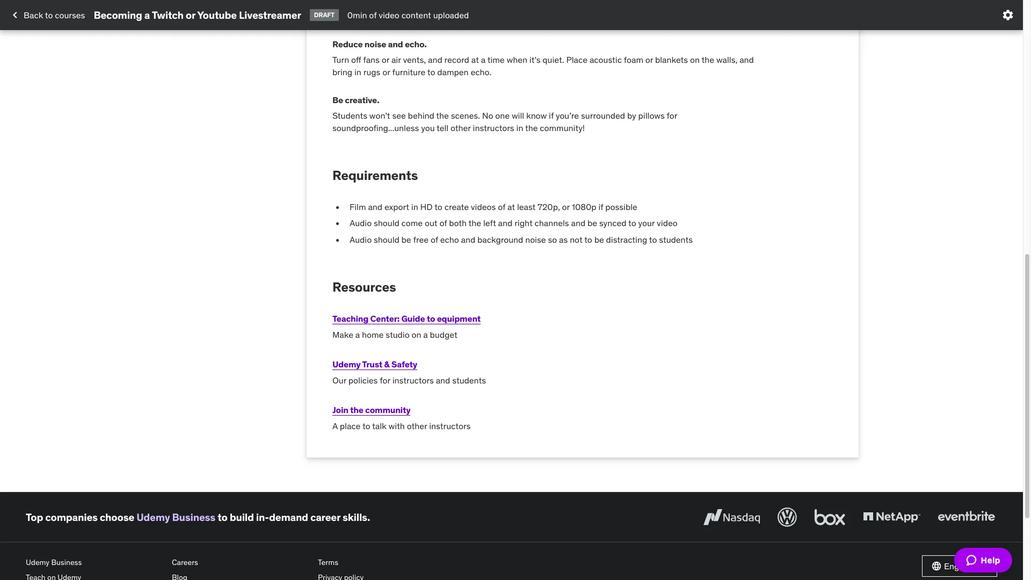 Task type: locate. For each thing, give the bounding box(es) containing it.
a left time
[[481, 54, 486, 65]]

0 vertical spatial other
[[451, 122, 471, 133]]

walls,
[[716, 54, 738, 65]]

echo. up vents,
[[405, 39, 427, 50]]

see
[[392, 110, 406, 121]]

0 vertical spatial you
[[687, 0, 701, 9]]

1 horizontal spatial video
[[657, 218, 678, 228]]

be down synced
[[594, 234, 604, 245]]

of right front at the right top of the page
[[678, 0, 685, 9]]

2 turn from the top
[[332, 54, 349, 65]]

1 horizontal spatial behind
[[408, 110, 434, 121]]

to left dampen
[[427, 67, 435, 77]]

0 horizontal spatial you
[[421, 122, 435, 133]]

0 horizontal spatial with
[[389, 420, 405, 431]]

0 horizontal spatial if
[[549, 110, 554, 121]]

creative.
[[345, 95, 379, 105]]

the down lights.
[[398, 11, 411, 21]]

at right record
[[471, 54, 479, 65]]

of inside turn off overhead lights. experiment with three point lighting by placing two lamps in front of you and one behind aimed on the background.
[[678, 0, 685, 9]]

on down guide
[[412, 329, 421, 340]]

studio
[[386, 329, 410, 340]]

business down companies
[[51, 558, 82, 567]]

0 vertical spatial instructors
[[473, 122, 514, 133]]

requirements
[[332, 167, 418, 184]]

be left free
[[401, 234, 411, 245]]

teaching center: guide to equipment
[[332, 313, 481, 324]]

1 vertical spatial by
[[627, 110, 636, 121]]

1 should from the top
[[374, 218, 399, 228]]

1 horizontal spatial you
[[687, 0, 701, 9]]

or right rugs
[[383, 67, 390, 77]]

know
[[526, 110, 547, 121]]

1 vertical spatial noise
[[525, 234, 546, 245]]

1 horizontal spatial noise
[[525, 234, 546, 245]]

on down overhead at top
[[387, 11, 396, 21]]

1 horizontal spatial one
[[719, 0, 734, 9]]

least
[[517, 201, 536, 212]]

or right 'foam'
[[645, 54, 653, 65]]

by left pillows
[[627, 110, 636, 121]]

if right 1080p
[[598, 201, 603, 212]]

1 horizontal spatial with
[[473, 0, 489, 9]]

video down overhead at top
[[379, 10, 399, 20]]

distracting
[[606, 234, 647, 245]]

instructors inside be creative. students won't see behind the scenes. no one will know if you're surrounded by pillows for soundproofing...unless you tell other instructors in the community!
[[473, 122, 514, 133]]

on
[[387, 11, 396, 21], [690, 54, 700, 65], [412, 329, 421, 340]]

one inside turn off overhead lights. experiment with three point lighting by placing two lamps in front of you and one behind aimed on the background.
[[719, 0, 734, 9]]

0 vertical spatial students
[[659, 234, 693, 245]]

in left rugs
[[354, 67, 361, 77]]

or right twitch
[[186, 8, 195, 21]]

for
[[667, 110, 677, 121], [380, 375, 390, 386]]

and
[[703, 0, 717, 9], [388, 39, 403, 50], [428, 54, 442, 65], [740, 54, 754, 65], [368, 201, 382, 212], [498, 218, 512, 228], [571, 218, 585, 228], [461, 234, 475, 245], [436, 375, 450, 386]]

udemy trust & safety
[[332, 359, 417, 369]]

lights.
[[401, 0, 424, 9]]

aimed
[[361, 11, 384, 21]]

0 vertical spatial video
[[379, 10, 399, 20]]

1 off from the top
[[351, 0, 361, 9]]

to left talk on the bottom of the page
[[362, 420, 370, 431]]

possible
[[605, 201, 637, 212]]

1 vertical spatial other
[[407, 420, 427, 431]]

with left three
[[473, 0, 489, 9]]

for right pillows
[[667, 110, 677, 121]]

0 horizontal spatial udemy
[[26, 558, 49, 567]]

other inside be creative. students won't see behind the scenes. no one will know if you're surrounded by pillows for soundproofing...unless you tell other instructors in the community!
[[451, 122, 471, 133]]

resources
[[332, 279, 396, 295]]

0 vertical spatial one
[[719, 0, 734, 9]]

becoming a twitch or youtube livestreamer
[[94, 8, 301, 21]]

1 vertical spatial at
[[507, 201, 515, 212]]

business up careers on the left of the page
[[172, 511, 215, 524]]

1 audio from the top
[[350, 218, 372, 228]]

the down know at top
[[525, 122, 538, 133]]

1 vertical spatial off
[[351, 54, 361, 65]]

2 off from the top
[[351, 54, 361, 65]]

the
[[398, 11, 411, 21], [702, 54, 714, 65], [436, 110, 449, 121], [525, 122, 538, 133], [469, 218, 481, 228], [350, 404, 363, 415]]

720p,
[[538, 201, 560, 212]]

1 vertical spatial audio
[[350, 234, 372, 245]]

by
[[566, 0, 575, 9], [627, 110, 636, 121]]

trust
[[362, 359, 382, 369]]

1 turn from the top
[[332, 0, 349, 9]]

2 should from the top
[[374, 234, 399, 245]]

0 horizontal spatial behind
[[332, 11, 359, 21]]

uploaded
[[433, 10, 469, 20]]

1 vertical spatial with
[[389, 420, 405, 431]]

0 horizontal spatial students
[[452, 375, 486, 386]]

2 horizontal spatial udemy
[[332, 359, 361, 369]]

the left the walls,
[[702, 54, 714, 65]]

a left the 'budget'
[[423, 329, 428, 340]]

by inside be creative. students won't see behind the scenes. no one will know if you're surrounded by pillows for soundproofing...unless you tell other instructors in the community!
[[627, 110, 636, 121]]

0 vertical spatial with
[[473, 0, 489, 9]]

1 vertical spatial video
[[657, 218, 678, 228]]

1 horizontal spatial for
[[667, 110, 677, 121]]

behind left the aimed on the left of the page
[[332, 11, 359, 21]]

and right film
[[368, 201, 382, 212]]

and right front at the right top of the page
[[703, 0, 717, 9]]

1 horizontal spatial other
[[451, 122, 471, 133]]

students down the 'budget'
[[452, 375, 486, 386]]

udemy down top
[[26, 558, 49, 567]]

0 vertical spatial for
[[667, 110, 677, 121]]

turn inside turn off overhead lights. experiment with three point lighting by placing two lamps in front of you and one behind aimed on the background.
[[332, 0, 349, 9]]

noise up fans
[[365, 39, 386, 50]]

in down will
[[516, 122, 523, 133]]

0 vertical spatial on
[[387, 11, 396, 21]]

record
[[444, 54, 469, 65]]

0 vertical spatial behind
[[332, 11, 359, 21]]

0 vertical spatial at
[[471, 54, 479, 65]]

come
[[401, 218, 423, 228]]

to left your
[[628, 218, 636, 228]]

1 horizontal spatial by
[[627, 110, 636, 121]]

on right blankets
[[690, 54, 700, 65]]

center:
[[370, 313, 400, 324]]

udemy right "choose"
[[136, 511, 170, 524]]

udemy up our at the left of the page
[[332, 359, 361, 369]]

bring
[[332, 67, 352, 77]]

0 horizontal spatial noise
[[365, 39, 386, 50]]

in inside be creative. students won't see behind the scenes. no one will know if you're surrounded by pillows for soundproofing...unless you tell other instructors in the community!
[[516, 122, 523, 133]]

companies
[[45, 511, 98, 524]]

1 horizontal spatial on
[[412, 329, 421, 340]]

1 horizontal spatial students
[[659, 234, 693, 245]]

if right know at top
[[549, 110, 554, 121]]

0 vertical spatial by
[[566, 0, 575, 9]]

off
[[351, 0, 361, 9], [351, 54, 361, 65]]

0 horizontal spatial echo.
[[405, 39, 427, 50]]

udemy
[[332, 359, 361, 369], [136, 511, 170, 524], [26, 558, 49, 567]]

talk
[[372, 420, 387, 431]]

reduce noise and echo. turn off fans or air vents, and record at a time when it's quiet. place acoustic foam or blankets on the walls, and bring in rugs or furniture to dampen echo.
[[332, 39, 754, 77]]

0 vertical spatial turn
[[332, 0, 349, 9]]

film and export in hd to create videos of at least 720p, or 1080p if possible
[[350, 201, 637, 212]]

free
[[413, 234, 429, 245]]

1 horizontal spatial at
[[507, 201, 515, 212]]

make a home studio on a budget
[[332, 329, 457, 340]]

air
[[391, 54, 401, 65]]

with
[[473, 0, 489, 9], [389, 420, 405, 431]]

0 vertical spatial audio
[[350, 218, 372, 228]]

0 vertical spatial udemy
[[332, 359, 361, 369]]

safety
[[391, 359, 417, 369]]

be
[[332, 95, 343, 105]]

1 vertical spatial on
[[690, 54, 700, 65]]

should for come
[[374, 218, 399, 228]]

place
[[340, 420, 361, 431]]

a
[[144, 8, 150, 21], [481, 54, 486, 65], [355, 329, 360, 340], [423, 329, 428, 340]]

be down 1080p
[[588, 218, 597, 228]]

audio for audio should come out of both the left and right channels and be synced to your video
[[350, 218, 372, 228]]

1 vertical spatial udemy
[[136, 511, 170, 524]]

udemy business link up careers on the left of the page
[[136, 511, 215, 524]]

0 horizontal spatial by
[[566, 0, 575, 9]]

echo
[[440, 234, 459, 245]]

0 horizontal spatial one
[[495, 110, 510, 121]]

of down overhead at top
[[369, 10, 377, 20]]

small image
[[931, 561, 942, 572]]

2 vertical spatial udemy
[[26, 558, 49, 567]]

behind
[[332, 11, 359, 21], [408, 110, 434, 121]]

2 audio from the top
[[350, 234, 372, 245]]

career
[[310, 511, 340, 524]]

1 horizontal spatial if
[[598, 201, 603, 212]]

create
[[444, 201, 469, 212]]

video
[[379, 10, 399, 20], [657, 218, 678, 228]]

in left front at the right top of the page
[[648, 0, 655, 9]]

echo. down time
[[471, 67, 492, 77]]

hd
[[420, 201, 433, 212]]

join
[[332, 404, 348, 415]]

to
[[45, 10, 53, 20], [427, 67, 435, 77], [435, 201, 442, 212], [628, 218, 636, 228], [584, 234, 592, 245], [649, 234, 657, 245], [427, 313, 435, 324], [362, 420, 370, 431], [218, 511, 228, 524]]

a inside reduce noise and echo. turn off fans or air vents, and record at a time when it's quiet. place acoustic foam or blankets on the walls, and bring in rugs or furniture to dampen echo.
[[481, 54, 486, 65]]

video right your
[[657, 218, 678, 228]]

other down scenes.
[[451, 122, 471, 133]]

when
[[507, 54, 527, 65]]

1 vertical spatial if
[[598, 201, 603, 212]]

one inside be creative. students won't see behind the scenes. no one will know if you're surrounded by pillows for soundproofing...unless you tell other instructors in the community!
[[495, 110, 510, 121]]

off up '0min'
[[351, 0, 361, 9]]

noise left the so
[[525, 234, 546, 245]]

equipment
[[437, 313, 481, 324]]

turn up bring
[[332, 54, 349, 65]]

join the community link
[[332, 404, 411, 415]]

audio
[[350, 218, 372, 228], [350, 234, 372, 245]]

audio should come out of both the left and right channels and be synced to your video
[[350, 218, 678, 228]]

1 horizontal spatial echo.
[[471, 67, 492, 77]]

0 vertical spatial should
[[374, 218, 399, 228]]

with right talk on the bottom of the page
[[389, 420, 405, 431]]

0 vertical spatial noise
[[365, 39, 386, 50]]

0 vertical spatial off
[[351, 0, 361, 9]]

1 vertical spatial behind
[[408, 110, 434, 121]]

box image
[[812, 506, 848, 529]]

0 horizontal spatial business
[[51, 558, 82, 567]]

2 horizontal spatial on
[[690, 54, 700, 65]]

of
[[678, 0, 685, 9], [369, 10, 377, 20], [498, 201, 505, 212], [440, 218, 447, 228], [431, 234, 438, 245]]

community!
[[540, 122, 585, 133]]

you
[[687, 0, 701, 9], [421, 122, 435, 133]]

0 horizontal spatial on
[[387, 11, 396, 21]]

by left placing
[[566, 0, 575, 9]]

by inside turn off overhead lights. experiment with three point lighting by placing two lamps in front of you and one behind aimed on the background.
[[566, 0, 575, 9]]

and up air
[[388, 39, 403, 50]]

you right front at the right top of the page
[[687, 0, 701, 9]]

synced
[[599, 218, 626, 228]]

behind right the see
[[408, 110, 434, 121]]

0 horizontal spatial for
[[380, 375, 390, 386]]

1 vertical spatial you
[[421, 122, 435, 133]]

students right distracting
[[659, 234, 693, 245]]

0 vertical spatial if
[[549, 110, 554, 121]]

you inside turn off overhead lights. experiment with three point lighting by placing two lamps in front of you and one behind aimed on the background.
[[687, 0, 701, 9]]

should
[[374, 218, 399, 228], [374, 234, 399, 245]]

1 vertical spatial turn
[[332, 54, 349, 65]]

turn up draft at the left top of page
[[332, 0, 349, 9]]

so
[[548, 234, 557, 245]]

twitch
[[152, 8, 184, 21]]

1 vertical spatial should
[[374, 234, 399, 245]]

1 vertical spatial udemy business link
[[26, 555, 163, 570]]

no
[[482, 110, 493, 121]]

of right free
[[431, 234, 438, 245]]

for down &
[[380, 375, 390, 386]]

you left tell
[[421, 122, 435, 133]]

0 horizontal spatial other
[[407, 420, 427, 431]]

on inside reduce noise and echo. turn off fans or air vents, and record at a time when it's quiet. place acoustic foam or blankets on the walls, and bring in rugs or furniture to dampen echo.
[[690, 54, 700, 65]]

off left fans
[[351, 54, 361, 65]]

1 vertical spatial one
[[495, 110, 510, 121]]

1 horizontal spatial business
[[172, 511, 215, 524]]

other down community
[[407, 420, 427, 431]]

to inside reduce noise and echo. turn off fans or air vents, and record at a time when it's quiet. place acoustic foam or blankets on the walls, and bring in rugs or furniture to dampen echo.
[[427, 67, 435, 77]]

off inside reduce noise and echo. turn off fans or air vents, and record at a time when it's quiet. place acoustic foam or blankets on the walls, and bring in rugs or furniture to dampen echo.
[[351, 54, 361, 65]]

students
[[659, 234, 693, 245], [452, 375, 486, 386]]

0 vertical spatial business
[[172, 511, 215, 524]]

in left hd
[[411, 201, 418, 212]]

1080p
[[572, 201, 596, 212]]

to left build
[[218, 511, 228, 524]]

in inside reduce noise and echo. turn off fans or air vents, and record at a time when it's quiet. place acoustic foam or blankets on the walls, and bring in rugs or furniture to dampen echo.
[[354, 67, 361, 77]]

a
[[332, 420, 338, 431]]

udemy business link down "choose"
[[26, 555, 163, 570]]

a place to talk with other instructors
[[332, 420, 471, 431]]

eventbrite image
[[936, 506, 997, 529]]

you inside be creative. students won't see behind the scenes. no one will know if you're surrounded by pillows for soundproofing...unless you tell other instructors in the community!
[[421, 122, 435, 133]]

at left least
[[507, 201, 515, 212]]

0 horizontal spatial at
[[471, 54, 479, 65]]

as
[[559, 234, 568, 245]]

blankets
[[655, 54, 688, 65]]



Task type: vqa. For each thing, say whether or not it's contained in the screenshot.
behind to the top
yes



Task type: describe. For each thing, give the bounding box(es) containing it.
in inside turn off overhead lights. experiment with three point lighting by placing two lamps in front of you and one behind aimed on the background.
[[648, 0, 655, 9]]

surrounded
[[581, 110, 625, 121]]

off inside turn off overhead lights. experiment with three point lighting by placing two lamps in front of you and one behind aimed on the background.
[[351, 0, 361, 9]]

lighting
[[535, 0, 564, 9]]

of right videos
[[498, 201, 505, 212]]

our
[[332, 375, 346, 386]]

and up not
[[571, 218, 585, 228]]

the inside turn off overhead lights. experiment with three point lighting by placing two lamps in front of you and one behind aimed on the background.
[[398, 11, 411, 21]]

udemy trust & safety link
[[332, 359, 417, 369]]

medium image
[[9, 9, 21, 21]]

videos
[[471, 201, 496, 212]]

careers link
[[172, 555, 309, 570]]

to right guide
[[427, 313, 435, 324]]

courses
[[55, 10, 85, 20]]

0 vertical spatial udemy business link
[[136, 511, 215, 524]]

to right back
[[45, 10, 53, 20]]

two
[[607, 0, 621, 9]]

2 vertical spatial instructors
[[429, 420, 471, 431]]

furniture
[[392, 67, 425, 77]]

soundproofing...unless
[[332, 122, 419, 133]]

of right out
[[440, 218, 447, 228]]

home
[[362, 329, 384, 340]]

foam
[[624, 54, 643, 65]]

left
[[483, 218, 496, 228]]

community
[[365, 404, 411, 415]]

top companies choose udemy business to build in-demand career skills.
[[26, 511, 370, 524]]

back to courses link
[[9, 6, 85, 24]]

1 vertical spatial echo.
[[471, 67, 492, 77]]

acoustic
[[590, 54, 622, 65]]

audio for audio should be free of echo and background noise so as not to be distracting to students
[[350, 234, 372, 245]]

turn off overhead lights. experiment with three point lighting by placing two lamps in front of you and one behind aimed on the background.
[[332, 0, 734, 21]]

or right 720p,
[[562, 201, 570, 212]]

to down your
[[649, 234, 657, 245]]

careers
[[172, 558, 198, 567]]

and right the walls,
[[740, 54, 754, 65]]

udemy for udemy trust & safety
[[332, 359, 361, 369]]

with inside turn off overhead lights. experiment with three point lighting by placing two lamps in front of you and one behind aimed on the background.
[[473, 0, 489, 9]]

the up tell
[[436, 110, 449, 121]]

budget
[[430, 329, 457, 340]]

our policies for instructors and students
[[332, 375, 486, 386]]

in-
[[256, 511, 269, 524]]

0min of video content uploaded
[[347, 10, 469, 20]]

build
[[230, 511, 254, 524]]

teaching
[[332, 313, 368, 324]]

1 vertical spatial students
[[452, 375, 486, 386]]

if inside be creative. students won't see behind the scenes. no one will know if you're surrounded by pillows for soundproofing...unless you tell other instructors in the community!
[[549, 110, 554, 121]]

back
[[24, 10, 43, 20]]

will
[[512, 110, 524, 121]]

and inside turn off overhead lights. experiment with three point lighting by placing two lamps in front of you and one behind aimed on the background.
[[703, 0, 717, 9]]

channels
[[535, 218, 569, 228]]

tell
[[437, 122, 449, 133]]

and right echo
[[461, 234, 475, 245]]

time
[[487, 54, 505, 65]]

at inside reduce noise and echo. turn off fans or air vents, and record at a time when it's quiet. place acoustic foam or blankets on the walls, and bring in rugs or furniture to dampen echo.
[[471, 54, 479, 65]]

terms
[[318, 558, 338, 567]]

out
[[425, 218, 437, 228]]

quiet.
[[543, 54, 564, 65]]

course settings image
[[1002, 9, 1014, 21]]

three
[[491, 0, 511, 9]]

background.
[[413, 11, 461, 21]]

demand
[[269, 511, 308, 524]]

1 vertical spatial instructors
[[392, 375, 434, 386]]

or left air
[[382, 54, 389, 65]]

on inside turn off overhead lights. experiment with three point lighting by placing two lamps in front of you and one behind aimed on the background.
[[387, 11, 396, 21]]

behind inside turn off overhead lights. experiment with three point lighting by placing two lamps in front of you and one behind aimed on the background.
[[332, 11, 359, 21]]

youtube
[[197, 8, 237, 21]]

volkswagen image
[[775, 506, 799, 529]]

and right 'left'
[[498, 218, 512, 228]]

to right hd
[[435, 201, 442, 212]]

0 horizontal spatial video
[[379, 10, 399, 20]]

reduce
[[332, 39, 363, 50]]

won't
[[369, 110, 390, 121]]

rugs
[[363, 67, 380, 77]]

place
[[566, 54, 588, 65]]

point
[[513, 0, 533, 9]]

export
[[384, 201, 409, 212]]

and down the 'budget'
[[436, 375, 450, 386]]

noise inside reduce noise and echo. turn off fans or air vents, and record at a time when it's quiet. place acoustic foam or blankets on the walls, and bring in rugs or furniture to dampen echo.
[[365, 39, 386, 50]]

not
[[570, 234, 583, 245]]

turn inside reduce noise and echo. turn off fans or air vents, and record at a time when it's quiet. place acoustic foam or blankets on the walls, and bring in rugs or furniture to dampen echo.
[[332, 54, 349, 65]]

english button
[[922, 555, 997, 577]]

a left twitch
[[144, 8, 150, 21]]

placing
[[577, 0, 605, 9]]

it's
[[529, 54, 541, 65]]

becoming
[[94, 8, 142, 21]]

netapp image
[[861, 506, 923, 529]]

skills.
[[343, 511, 370, 524]]

and right vents,
[[428, 54, 442, 65]]

pillows
[[638, 110, 665, 121]]

to right not
[[584, 234, 592, 245]]

lamps
[[623, 0, 646, 9]]

udemy for udemy business
[[26, 558, 49, 567]]

for inside be creative. students won't see behind the scenes. no one will know if you're surrounded by pillows for soundproofing...unless you tell other instructors in the community!
[[667, 110, 677, 121]]

0 vertical spatial echo.
[[405, 39, 427, 50]]

&
[[384, 359, 390, 369]]

behind inside be creative. students won't see behind the scenes. no one will know if you're surrounded by pillows for soundproofing...unless you tell other instructors in the community!
[[408, 110, 434, 121]]

should for be
[[374, 234, 399, 245]]

students
[[332, 110, 367, 121]]

guide
[[401, 313, 425, 324]]

english
[[944, 561, 972, 571]]

1 vertical spatial for
[[380, 375, 390, 386]]

1 vertical spatial business
[[51, 558, 82, 567]]

1 horizontal spatial udemy
[[136, 511, 170, 524]]

vents,
[[403, 54, 426, 65]]

right
[[515, 218, 533, 228]]

be creative. students won't see behind the scenes. no one will know if you're surrounded by pillows for soundproofing...unless you tell other instructors in the community!
[[332, 95, 677, 133]]

the inside reduce noise and echo. turn off fans or air vents, and record at a time when it's quiet. place acoustic foam or blankets on the walls, and bring in rugs or furniture to dampen echo.
[[702, 54, 714, 65]]

content
[[402, 10, 431, 20]]

both
[[449, 218, 467, 228]]

overhead
[[363, 0, 399, 9]]

a right make
[[355, 329, 360, 340]]

livestreamer
[[239, 8, 301, 21]]

film
[[350, 201, 366, 212]]

nasdaq image
[[701, 506, 763, 529]]

terms link
[[318, 555, 455, 570]]

scenes.
[[451, 110, 480, 121]]

join the community
[[332, 404, 411, 415]]

2 vertical spatial on
[[412, 329, 421, 340]]

front
[[657, 0, 676, 9]]

back to courses
[[24, 10, 85, 20]]

the right join at left
[[350, 404, 363, 415]]

background
[[477, 234, 523, 245]]

udemy business
[[26, 558, 82, 567]]

you're
[[556, 110, 579, 121]]

the left 'left'
[[469, 218, 481, 228]]



